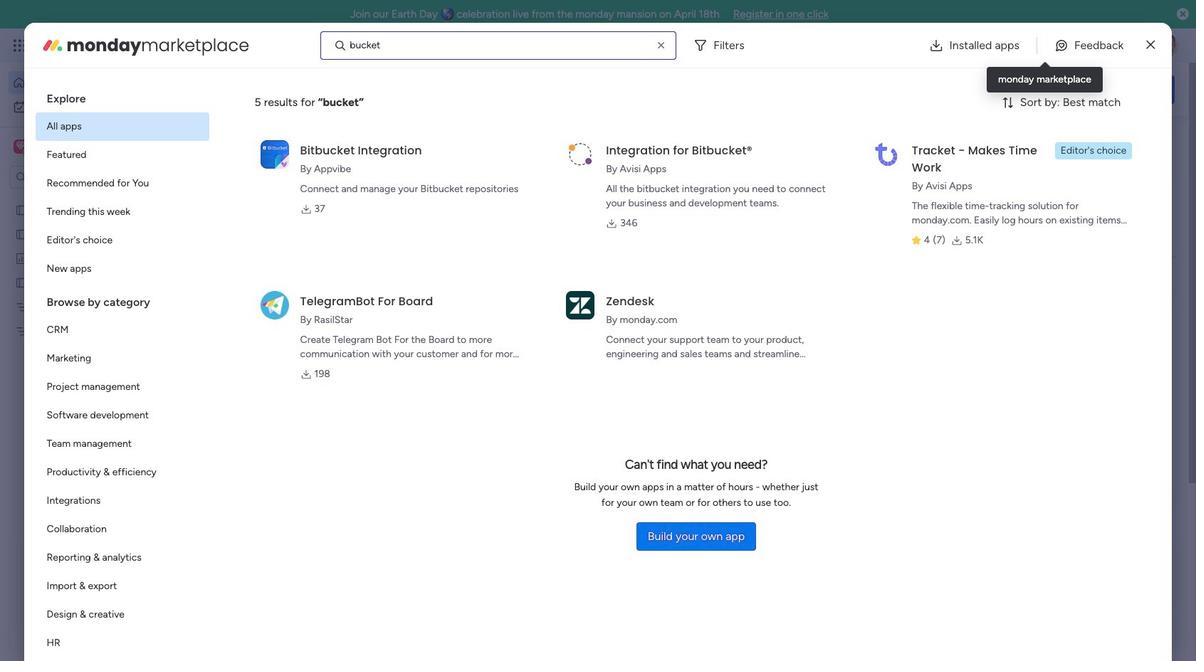Task type: locate. For each thing, give the bounding box(es) containing it.
0 vertical spatial dapulse x slim image
[[1147, 37, 1155, 54]]

update feed image
[[975, 38, 989, 53]]

terry turtle image
[[1156, 34, 1179, 57]]

0 vertical spatial heading
[[35, 80, 209, 113]]

public board image
[[15, 203, 28, 216], [15, 227, 28, 241], [15, 276, 28, 289]]

quick search results list box
[[220, 162, 927, 525]]

monday marketplace image
[[41, 34, 64, 57], [1037, 38, 1052, 53]]

2 vertical spatial public board image
[[15, 276, 28, 289]]

app logo image
[[260, 140, 289, 169], [566, 140, 595, 169], [872, 140, 901, 169], [260, 291, 289, 320], [566, 291, 595, 320]]

workspace selection element
[[14, 138, 119, 157]]

v2 bolt switch image
[[1084, 82, 1092, 97]]

add to favorites image
[[422, 289, 436, 303]]

monday marketplace image right select product icon
[[41, 34, 64, 57]]

circle o image
[[983, 217, 992, 227]]

2 heading from the top
[[35, 283, 209, 316]]

circle o image
[[983, 199, 992, 209], [983, 235, 992, 246]]

1 vertical spatial heading
[[35, 283, 209, 316]]

option
[[9, 71, 173, 94], [9, 95, 173, 118], [35, 113, 209, 141], [35, 141, 209, 169], [35, 169, 209, 198], [0, 197, 182, 200], [35, 198, 209, 226], [35, 226, 209, 255], [35, 255, 209, 283], [35, 316, 209, 345], [35, 345, 209, 373], [35, 373, 209, 402], [35, 402, 209, 430], [35, 430, 209, 459], [35, 459, 209, 487], [35, 487, 209, 516], [35, 516, 209, 544], [35, 544, 209, 572], [35, 572, 209, 601], [35, 601, 209, 629], [35, 629, 209, 658]]

0 vertical spatial circle o image
[[983, 199, 992, 209]]

workspace image
[[14, 139, 28, 155]]

circle o image up circle o image
[[983, 199, 992, 209]]

circle o image down circle o image
[[983, 235, 992, 246]]

dapulse x slim image
[[1147, 37, 1155, 54], [1153, 132, 1171, 149]]

1 public board image from the top
[[15, 203, 28, 216]]

monday marketplace image left search everything image
[[1037, 38, 1052, 53]]

notifications image
[[943, 38, 958, 53]]

list box
[[35, 80, 209, 661], [0, 195, 182, 535]]

v2 user feedback image
[[973, 81, 983, 97]]

heading
[[35, 80, 209, 113], [35, 283, 209, 316]]

1 vertical spatial public board image
[[15, 227, 28, 241]]

1 heading from the top
[[35, 80, 209, 113]]

1 vertical spatial circle o image
[[983, 235, 992, 246]]

select product image
[[13, 38, 27, 53]]

0 vertical spatial public board image
[[15, 203, 28, 216]]

Search in workspace field
[[30, 169, 119, 185]]

public dashboard image
[[15, 251, 28, 265]]

help center element
[[961, 616, 1175, 661]]



Task type: describe. For each thing, give the bounding box(es) containing it.
2 circle o image from the top
[[983, 235, 992, 246]]

component image
[[238, 311, 251, 324]]

see plans image
[[236, 38, 249, 53]]

0 horizontal spatial monday marketplace image
[[41, 34, 64, 57]]

help image
[[1104, 38, 1118, 53]]

1 circle o image from the top
[[983, 199, 992, 209]]

1 horizontal spatial monday marketplace image
[[1037, 38, 1052, 53]]

2 image
[[985, 29, 998, 45]]

public board image
[[238, 288, 253, 304]]

2 public board image from the top
[[15, 227, 28, 241]]

getting started element
[[961, 547, 1175, 604]]

1 vertical spatial dapulse x slim image
[[1153, 132, 1171, 149]]

workspace image
[[16, 139, 26, 155]]

3 public board image from the top
[[15, 276, 28, 289]]

search everything image
[[1072, 38, 1087, 53]]



Task type: vqa. For each thing, say whether or not it's contained in the screenshot.
Madison Doyle
no



